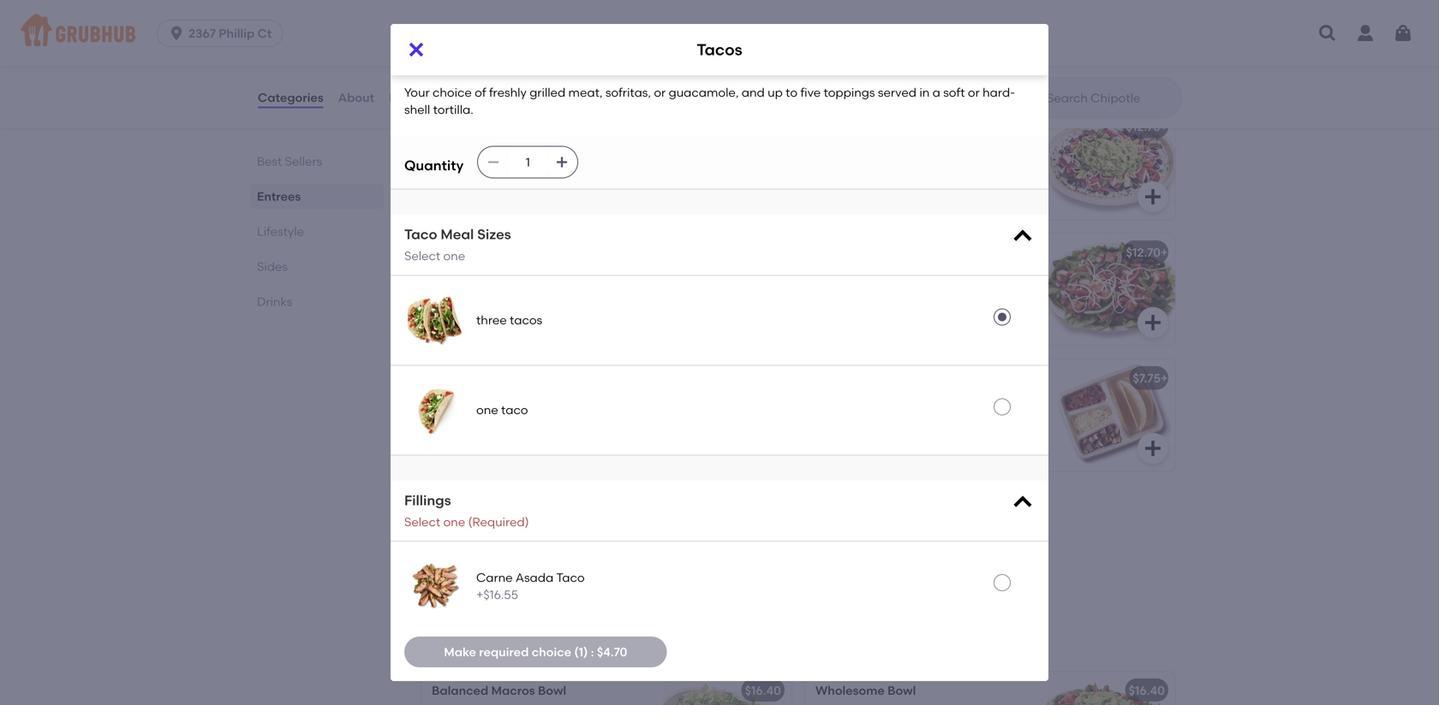 Task type: vqa. For each thing, say whether or not it's contained in the screenshot.
order to the top
no



Task type: describe. For each thing, give the bounding box(es) containing it.
Search Chipotle search field
[[1045, 90, 1176, 106]]

of up two
[[886, 396, 897, 410]]

choice for your choice of freshly grilled meat, sofritas, or guacamole, and up to five toppings served in a soft or hard-shell tortilla.
[[460, 396, 499, 410]]

categories button
[[257, 67, 324, 129]]

ct
[[258, 26, 272, 41]]

about
[[338, 90, 374, 105]]

fillings
[[404, 492, 451, 509]]

grilled for your choice of freshly grilled meat, sofritas, or guacamole, and up to five toppings served in a soft or hard-shell tortilla.
[[557, 396, 593, 410]]

and inside the cheese in a flour tortilla with your choice of meat, sofritas or fajita veggies and three included sides.
[[479, 304, 502, 319]]

in inside your choice of freshly grilled meat, sofritas, or guacamole, and up to five toppings served in a soft or hard- shell tortilla.
[[920, 85, 930, 100]]

and down beans.
[[586, 539, 609, 553]]

make required choice (1) : $4.70
[[444, 645, 627, 660]]

three tacos button
[[391, 276, 1049, 365]]

+ for salad 'image'
[[1161, 245, 1168, 260]]

sour
[[862, 217, 887, 231]]

five for your choice of freshly grilled meat, sofritas, or guacamole, and up to five toppings served in a soft or hard- shell tortilla.
[[801, 85, 821, 100]]

served for your choice of freshly grilled meat, sofritas, or guacamole, and up to five toppings served in a soft or hard- shell tortilla.
[[878, 85, 917, 100]]

with a side of rice and beans. includes fruit or kid's chips and organic juice or milk.
[[432, 522, 609, 571]]

taco inside taco meal sizes select one
[[404, 226, 437, 243]]

bowl
[[981, 165, 1008, 179]]

(1)
[[574, 645, 588, 660]]

fruit inside with a side of rice and beans. includes fruit or kid's chips and organic juice or milk.
[[483, 539, 506, 553]]

taco inside carne asada taco +$16.55
[[556, 571, 585, 585]]

wholesome bowl image
[[1047, 672, 1175, 706]]

+ for kid's build your own image at the right of the page
[[1161, 371, 1168, 386]]

and inside your choice of freshly grilled meat or sofritas served in a delicious bowl with rice, beans, or fajita veggies, and topped with guac, salsa, queso blanco, sour cream or cheese.
[[816, 199, 839, 214]]

with up cream
[[887, 199, 912, 214]]

salad image
[[1047, 234, 1175, 345]]

asada
[[516, 571, 554, 585]]

your choice of meat, guacamole or queso, and two toppings to go with a pair of crispy corn or soft flour tortillas.includes fruit or kid's chips and organic juice or milk.
[[816, 396, 1030, 480]]

bowl for burrito bowl
[[858, 123, 887, 137]]

one inside button
[[476, 403, 498, 418]]

about button
[[337, 67, 375, 129]]

1 $12.70 + from the top
[[1126, 119, 1168, 134]]

choice for your choice of freshly grilled meat, sofritas, or guacamole, and up to five toppings served in a soft or hard- shell tortilla.
[[433, 85, 472, 100]]

delicious
[[926, 165, 978, 179]]

burrito bowl
[[816, 123, 887, 137]]

sellers
[[285, 154, 322, 169]]

$16.40 for wholesome bowl
[[1129, 684, 1165, 699]]

queso,
[[816, 413, 854, 428]]

flour
[[503, 270, 531, 284]]

sofritas, for your choice of freshly grilled meat, sofritas, or guacamole, and up to five toppings served in a soft or hard-shell tortilla.
[[432, 413, 477, 428]]

wholesome
[[816, 684, 885, 699]]

0 horizontal spatial best
[[257, 154, 282, 169]]

reviews button
[[388, 67, 438, 129]]

veggies,
[[960, 182, 1008, 196]]

1 vertical spatial quesadilla
[[463, 497, 527, 512]]

seller for burrito bowl
[[850, 102, 878, 114]]

three tacos
[[476, 313, 542, 328]]

rice
[[513, 522, 535, 536]]

corn
[[893, 430, 920, 445]]

balanced
[[432, 684, 488, 699]]

2367
[[189, 26, 216, 41]]

carne asada taco +$16.55
[[476, 571, 585, 603]]

best seller for burrito
[[442, 102, 494, 114]]

meat, inside your choice of freshly grilled meat, sofritas, or guacamole, and up to five toppings served in a soft or hard-shell tortilla.
[[596, 396, 630, 410]]

toppings for your choice of freshly grilled meat, sofritas, or guacamole, and up to five toppings served in a soft or hard- shell tortilla.
[[824, 85, 875, 100]]

juice inside with a side of rice and beans. includes fruit or kid's chips and organic juice or milk.
[[480, 556, 507, 571]]

of inside your choice of freshly grilled meat or sofritas served in a delicious bowl with rice, beans, or fajita veggies, and topped with guac, salsa, queso blanco, sour cream or cheese.
[[886, 147, 897, 162]]

select inside taco meal sizes select one
[[404, 249, 440, 263]]

sizes
[[477, 226, 511, 243]]

your choice of freshly grilled meat or sofritas served in a delicious bowl with rice, beans, or fajita veggies, and topped with guac, salsa, queso blanco, sour cream or cheese.
[[816, 147, 1026, 231]]

2367 phillip ct button
[[157, 20, 290, 47]]

required
[[479, 645, 529, 660]]

soft for your choice of freshly grilled meat, sofritas, or guacamole, and up to five toppings served in a soft or hard-shell tortilla.
[[575, 430, 596, 445]]

of inside the cheese in a flour tortilla with your choice of meat, sofritas or fajita veggies and three included sides.
[[474, 287, 485, 302]]

2 $12.70 + from the top
[[1126, 245, 1168, 260]]

your for your choice of freshly grilled meat or sofritas served in a delicious bowl with rice, beans, or fajita veggies, and topped with guac, salsa, queso blanco, sour cream or cheese.
[[816, 147, 841, 162]]

your choice of freshly grilled meat, sofritas, or guacamole, and up to five toppings served in a soft or hard-shell tortilla.
[[432, 396, 630, 462]]

tacos image
[[663, 360, 792, 471]]

a inside your choice of meat, guacamole or queso, and two toppings to go with a pair of crispy corn or soft flour tortillas.includes fruit or kid's chips and organic juice or milk.
[[1022, 413, 1030, 428]]

queso
[[986, 199, 1022, 214]]

bowl for wholesome bowl
[[888, 684, 916, 699]]

hard- for your choice of freshly grilled meat, sofritas, or guacamole, and up to five toppings served in a soft or hard-shell tortilla.
[[432, 448, 464, 462]]

0 horizontal spatial tacos
[[432, 371, 466, 386]]

kid's build your own image
[[1047, 360, 1175, 471]]

your choice of freshly grilled meat, sofritas, or guacamole, and up to five toppings served in a soft or hard- shell tortilla.
[[404, 85, 1015, 117]]

a inside your choice of freshly grilled meat or sofritas served in a delicious bowl with rice, beans, or fajita veggies, and topped with guac, salsa, queso blanco, sour cream or cheese.
[[916, 165, 923, 179]]

drinks
[[257, 295, 292, 309]]

:
[[591, 645, 594, 660]]

hard- for your choice of freshly grilled meat, sofritas, or guacamole, and up to five toppings served in a soft or hard- shell tortilla.
[[983, 85, 1015, 100]]

kid's quesadilla image
[[663, 486, 792, 597]]

of inside your choice of freshly grilled meat, sofritas, or guacamole, and up to five toppings served in a soft or hard- shell tortilla.
[[475, 85, 486, 100]]

1 horizontal spatial tacos
[[697, 40, 743, 59]]

and right rice
[[538, 522, 561, 536]]

two
[[883, 413, 904, 428]]

of right the pair at the right bottom
[[842, 430, 853, 445]]

grilled for your choice of freshly grilled meat or sofritas served in a delicious bowl with rice, beans, or fajita veggies, and topped with guac, salsa, queso blanco, sour cream or cheese.
[[941, 147, 977, 162]]

quantity
[[404, 157, 464, 174]]

best sellers
[[257, 154, 322, 169]]

2367 phillip ct
[[189, 26, 272, 41]]

$4.70
[[597, 645, 627, 660]]

toppings for your choice of freshly grilled meat, sofritas, or guacamole, and up to five toppings served in a soft or hard-shell tortilla.
[[455, 430, 506, 445]]

tortilla
[[534, 270, 573, 284]]

served inside your choice of freshly grilled meat or sofritas served in a delicious bowl with rice, beans, or fajita veggies, and topped with guac, salsa, queso blanco, sour cream or cheese.
[[861, 165, 900, 179]]

to for your choice of freshly grilled meat, sofritas, or guacamole, and up to five toppings served in a soft or hard-shell tortilla.
[[612, 413, 624, 428]]

cream
[[890, 217, 928, 231]]

$7.75
[[1133, 371, 1161, 386]]

three tacos image
[[408, 293, 463, 348]]

five for your choice of freshly grilled meat, sofritas, or guacamole, and up to five toppings served in a soft or hard-shell tortilla.
[[432, 430, 452, 445]]

and down the pair at the right bottom
[[816, 465, 839, 480]]

tortillas.includes
[[816, 448, 912, 462]]

guacamole, for your choice of freshly grilled meat, sofritas, or guacamole, and up to five toppings served in a soft or hard-shell tortilla.
[[495, 413, 565, 428]]

reviews
[[389, 90, 437, 105]]

guacamole
[[937, 396, 1004, 410]]

cheese.
[[945, 217, 990, 231]]

balanced macros bowl image
[[663, 672, 792, 706]]

freshly for your choice of freshly grilled meat or sofritas served in a delicious bowl with rice, beans, or fajita veggies, and topped with guac, salsa, queso blanco, sour cream or cheese.
[[900, 147, 938, 162]]

meat
[[980, 147, 1011, 162]]

to for your choice of freshly grilled meat, sofritas, or guacamole, and up to five toppings served in a soft or hard- shell tortilla.
[[786, 85, 798, 100]]

one taco image
[[408, 383, 463, 438]]

one inside taco meal sizes select one
[[443, 249, 465, 263]]

(required)
[[468, 515, 529, 530]]

kid's quesadilla
[[432, 497, 527, 512]]

0 horizontal spatial entrees
[[257, 189, 301, 204]]

milk. inside with a side of rice and beans. includes fruit or kid's chips and organic juice or milk.
[[525, 556, 551, 571]]

pair
[[816, 430, 839, 445]]

carne asada taco image
[[408, 560, 463, 614]]

soft for your choice of freshly grilled meat, sofritas, or guacamole, and up to five toppings served in a soft or hard- shell tortilla.
[[943, 85, 965, 100]]

a inside your choice of freshly grilled meat, sofritas, or guacamole, and up to five toppings served in a soft or hard- shell tortilla.
[[933, 85, 941, 100]]

up for your choice of freshly grilled meat, sofritas, or guacamole, and up to five toppings served in a soft or hard-shell tortilla.
[[594, 413, 609, 428]]

fajita inside your choice of freshly grilled meat or sofritas served in a delicious bowl with rice, beans, or fajita veggies, and topped with guac, salsa, queso blanco, sour cream or cheese.
[[927, 182, 957, 196]]

Input item quantity number field
[[509, 147, 547, 178]]

a inside with a side of rice and beans. includes fruit or kid's chips and organic juice or milk.
[[461, 522, 469, 536]]



Task type: locate. For each thing, give the bounding box(es) containing it.
fajita inside the cheese in a flour tortilla with your choice of meat, sofritas or fajita veggies and three included sides.
[[585, 287, 615, 302]]

1 vertical spatial hard-
[[432, 448, 464, 462]]

2 vertical spatial freshly
[[517, 396, 554, 410]]

best up burrito bowl
[[826, 102, 848, 114]]

fruit
[[915, 448, 938, 462], [483, 539, 506, 553]]

beans.
[[564, 522, 603, 536]]

one inside the fillings select one (required)
[[443, 515, 465, 530]]

tortilla. inside your choice of freshly grilled meat, sofritas, or guacamole, and up to five toppings served in a soft or hard-shell tortilla.
[[493, 448, 534, 462]]

0 vertical spatial chips
[[984, 448, 1015, 462]]

2 vertical spatial +
[[1161, 371, 1168, 386]]

served up burrito bowl
[[878, 85, 917, 100]]

0 vertical spatial five
[[801, 85, 821, 100]]

0 vertical spatial toppings
[[824, 85, 875, 100]]

tacos
[[510, 313, 542, 328]]

with inside the cheese in a flour tortilla with your choice of meat, sofritas or fajita veggies and three included sides.
[[576, 270, 600, 284]]

included
[[539, 304, 589, 319]]

freshly for your choice of freshly grilled meat, sofritas, or guacamole, and up to five toppings served in a soft or hard-shell tortilla.
[[517, 396, 554, 410]]

chips inside with a side of rice and beans. includes fruit or kid's chips and organic juice or milk.
[[552, 539, 583, 553]]

with left rice, on the right of the page
[[816, 182, 840, 196]]

burrito bowl image
[[1047, 108, 1175, 219]]

sofritas inside your choice of freshly grilled meat or sofritas served in a delicious bowl with rice, beans, or fajita veggies, and topped with guac, salsa, queso blanco, sour cream or cheese.
[[816, 165, 858, 179]]

tortilla. down taco
[[493, 448, 534, 462]]

to inside your choice of freshly grilled meat, sofritas, or guacamole, and up to five toppings served in a soft or hard- shell tortilla.
[[786, 85, 798, 100]]

bowl
[[858, 123, 887, 137], [538, 684, 566, 699], [888, 684, 916, 699]]

organic inside with a side of rice and beans. includes fruit or kid's chips and organic juice or milk.
[[432, 556, 477, 571]]

five inside your choice of freshly grilled meat, sofritas, or guacamole, and up to five toppings served in a soft or hard- shell tortilla.
[[801, 85, 821, 100]]

entrees down best sellers
[[257, 189, 301, 204]]

soft
[[943, 85, 965, 100], [575, 430, 596, 445], [937, 430, 959, 445]]

choice for your choice of freshly grilled meat or sofritas served in a delicious bowl with rice, beans, or fajita veggies, and topped with guac, salsa, queso blanco, sour cream or cheese.
[[844, 147, 883, 162]]

rice,
[[843, 182, 868, 196]]

carne
[[476, 571, 513, 585]]

0 vertical spatial milk.
[[934, 465, 961, 480]]

and up blanco,
[[816, 199, 839, 214]]

meal
[[441, 226, 474, 243]]

0 vertical spatial tortilla.
[[433, 103, 474, 117]]

best left sellers
[[257, 154, 282, 169]]

0 horizontal spatial best seller
[[442, 102, 494, 114]]

0 horizontal spatial toppings
[[455, 430, 506, 445]]

and right taco
[[568, 413, 591, 428]]

sofritas, inside your choice of freshly grilled meat, sofritas, or guacamole, and up to five toppings served in a soft or hard-shell tortilla.
[[432, 413, 477, 428]]

0 vertical spatial one
[[443, 249, 465, 263]]

seller right reviews button
[[467, 102, 494, 114]]

served inside your choice of freshly grilled meat, sofritas, or guacamole, and up to five toppings served in a soft or hard- shell tortilla.
[[878, 85, 917, 100]]

meat, inside your choice of meat, guacamole or queso, and two toppings to go with a pair of crispy corn or soft flour tortillas.includes fruit or kid's chips and organic juice or milk.
[[900, 396, 935, 410]]

choice up quantity
[[433, 85, 472, 100]]

svg image
[[1318, 23, 1338, 44], [1393, 23, 1414, 44], [555, 155, 569, 169], [1143, 187, 1163, 207], [1143, 313, 1163, 333], [759, 439, 780, 459], [1143, 439, 1163, 459], [1011, 491, 1035, 515]]

fruit down side
[[483, 539, 506, 553]]

shell inside your choice of freshly grilled meat, sofritas, or guacamole, and up to five toppings served in a soft or hard-shell tortilla.
[[464, 448, 490, 462]]

in inside your choice of freshly grilled meat or sofritas served in a delicious bowl with rice, beans, or fajita veggies, and topped with guac, salsa, queso blanco, sour cream or cheese.
[[902, 165, 913, 179]]

and inside your choice of freshly grilled meat, sofritas, or guacamole, and up to five toppings served in a soft or hard-shell tortilla.
[[568, 413, 591, 428]]

one
[[443, 249, 465, 263], [476, 403, 498, 418], [443, 515, 465, 530]]

with right the 'go'
[[995, 413, 1019, 428]]

and left tacos
[[479, 304, 502, 319]]

2 vertical spatial toppings
[[455, 430, 506, 445]]

1 vertical spatial sofritas,
[[432, 413, 477, 428]]

your down burrito bowl
[[816, 147, 841, 162]]

milk.
[[934, 465, 961, 480], [525, 556, 551, 571]]

fruit down corn
[[915, 448, 938, 462]]

1 horizontal spatial fruit
[[915, 448, 938, 462]]

served up beans,
[[861, 165, 900, 179]]

1 horizontal spatial bowl
[[858, 123, 887, 137]]

blanco,
[[816, 217, 859, 231]]

tortilla. for your choice of freshly grilled meat, sofritas, or guacamole, and up to five toppings served in a soft or hard-shell tortilla.
[[493, 448, 534, 462]]

shell
[[404, 103, 430, 117], [464, 448, 490, 462]]

2 horizontal spatial to
[[962, 413, 974, 428]]

1 horizontal spatial chips
[[984, 448, 1015, 462]]

taco
[[501, 403, 528, 418]]

sofritas, inside your choice of freshly grilled meat, sofritas, or guacamole, and up to five toppings served in a soft or hard- shell tortilla.
[[606, 85, 651, 100]]

2 vertical spatial grilled
[[557, 396, 593, 410]]

1 vertical spatial taco
[[556, 571, 585, 585]]

choice
[[433, 85, 472, 100], [844, 147, 883, 162], [432, 287, 471, 302], [460, 396, 499, 410], [844, 396, 883, 410], [532, 645, 571, 660]]

0 horizontal spatial taco
[[404, 226, 437, 243]]

1 horizontal spatial toppings
[[824, 85, 875, 100]]

your inside your choice of freshly grilled meat, sofritas, or guacamole, and up to five toppings served in a soft or hard- shell tortilla.
[[404, 85, 430, 100]]

flour
[[962, 430, 988, 445]]

grilled inside your choice of freshly grilled meat, sofritas, or guacamole, and up to five toppings served in a soft or hard- shell tortilla.
[[530, 85, 566, 100]]

toppings up burrito bowl
[[824, 85, 875, 100]]

0 vertical spatial $12.70
[[1126, 119, 1161, 134]]

tortilla. up quantity
[[433, 103, 474, 117]]

grilled
[[530, 85, 566, 100], [941, 147, 977, 162], [557, 396, 593, 410]]

+
[[1161, 119, 1168, 134], [1161, 245, 1168, 260], [1161, 371, 1168, 386]]

shell up kid's quesadilla
[[464, 448, 490, 462]]

organic inside your choice of meat, guacamole or queso, and two toppings to go with a pair of crispy corn or soft flour tortillas.includes fruit or kid's chips and organic juice or milk.
[[842, 465, 886, 480]]

one taco
[[476, 403, 528, 418]]

milk. down guacamole at the right bottom of the page
[[934, 465, 961, 480]]

burrito for burrito bowl
[[816, 123, 856, 137]]

meat, inside the cheese in a flour tortilla with your choice of meat, sofritas or fajita veggies and three included sides.
[[488, 287, 522, 302]]

0 vertical spatial organic
[[842, 465, 886, 480]]

juice down corn
[[889, 465, 917, 480]]

includes
[[432, 539, 480, 553]]

guacamole, inside your choice of freshly grilled meat, sofritas, or guacamole, and up to five toppings served in a soft or hard- shell tortilla.
[[669, 85, 739, 100]]

three inside the cheese in a flour tortilla with your choice of meat, sofritas or fajita veggies and three included sides.
[[505, 304, 536, 319]]

1 horizontal spatial $16.40
[[1129, 684, 1165, 699]]

0 vertical spatial grilled
[[530, 85, 566, 100]]

your
[[404, 85, 430, 100], [816, 147, 841, 162], [432, 396, 457, 410], [816, 396, 841, 410]]

one taco button
[[391, 366, 1049, 455]]

0 vertical spatial $12.70 +
[[1126, 119, 1168, 134]]

0 vertical spatial quesadilla
[[432, 245, 495, 260]]

toppings inside your choice of meat, guacamole or queso, and two toppings to go with a pair of crispy corn or soft flour tortillas.includes fruit or kid's chips and organic juice or milk.
[[907, 413, 959, 428]]

toppings up corn
[[907, 413, 959, 428]]

2 burrito from the left
[[816, 123, 856, 137]]

of right the one taco image
[[502, 396, 514, 410]]

1 vertical spatial juice
[[480, 556, 507, 571]]

fillings select one (required)
[[404, 492, 529, 530]]

0 horizontal spatial bowl
[[538, 684, 566, 699]]

bowl up rice, on the right of the page
[[858, 123, 887, 137]]

choice for your choice of meat, guacamole or queso, and two toppings to go with a pair of crispy corn or soft flour tortillas.includes fruit or kid's chips and organic juice or milk.
[[844, 396, 883, 410]]

your inside your choice of freshly grilled meat or sofritas served in a delicious bowl with rice, beans, or fajita veggies, and topped with guac, salsa, queso blanco, sour cream or cheese.
[[816, 147, 841, 162]]

0 horizontal spatial fajita
[[585, 287, 615, 302]]

quesadilla image
[[663, 234, 792, 345]]

up
[[768, 85, 783, 100], [594, 413, 609, 428]]

0 vertical spatial freshly
[[489, 85, 527, 100]]

freshly
[[489, 85, 527, 100], [900, 147, 938, 162], [517, 396, 554, 410]]

freshly inside your choice of freshly grilled meat or sofritas served in a delicious bowl with rice, beans, or fajita veggies, and topped with guac, salsa, queso blanco, sour cream or cheese.
[[900, 147, 938, 162]]

and up crispy
[[857, 413, 880, 428]]

three inside button
[[476, 313, 507, 328]]

make
[[444, 645, 476, 660]]

burrito
[[432, 123, 472, 137], [816, 123, 856, 137]]

tacos up your choice of freshly grilled meat, sofritas, or guacamole, and up to five toppings served in a soft or hard- shell tortilla.
[[697, 40, 743, 59]]

0 vertical spatial select
[[404, 249, 440, 263]]

best seller
[[442, 102, 494, 114], [826, 102, 878, 114]]

balanced macros bowl
[[432, 684, 566, 699]]

categories
[[258, 90, 324, 105]]

quesadilla up (required)
[[463, 497, 527, 512]]

0 horizontal spatial sofritas,
[[432, 413, 477, 428]]

five
[[801, 85, 821, 100], [432, 430, 452, 445]]

sides
[[257, 260, 288, 274]]

fajita up sides. at left top
[[585, 287, 615, 302]]

your
[[603, 270, 628, 284]]

1 vertical spatial tacos
[[432, 371, 466, 386]]

select down fillings
[[404, 515, 440, 530]]

salsa,
[[951, 199, 984, 214]]

organic down includes at the bottom left of the page
[[432, 556, 477, 571]]

tortilla. inside your choice of freshly grilled meat, sofritas, or guacamole, and up to five toppings served in a soft or hard- shell tortilla.
[[433, 103, 474, 117]]

1 horizontal spatial to
[[786, 85, 798, 100]]

served for your choice of freshly grilled meat, sofritas, or guacamole, and up to five toppings served in a soft or hard-shell tortilla.
[[509, 430, 548, 445]]

best seller right reviews button
[[442, 102, 494, 114]]

three down flour on the left
[[505, 304, 536, 319]]

$12.70
[[1126, 119, 1161, 134], [1126, 245, 1161, 260]]

1 vertical spatial freshly
[[900, 147, 938, 162]]

toppings inside your choice of freshly grilled meat, sofritas, or guacamole, and up to five toppings served in a soft or hard-shell tortilla.
[[455, 430, 506, 445]]

1 vertical spatial $12.70 +
[[1126, 245, 1168, 260]]

to
[[786, 85, 798, 100], [612, 413, 624, 428], [962, 413, 974, 428]]

burrito up rice, on the right of the page
[[816, 123, 856, 137]]

to inside your choice of freshly grilled meat, sofritas, or guacamole, and up to five toppings served in a soft or hard-shell tortilla.
[[612, 413, 624, 428]]

freshly inside your choice of freshly grilled meat, sofritas, or guacamole, and up to five toppings served in a soft or hard-shell tortilla.
[[517, 396, 554, 410]]

entrees
[[418, 68, 485, 90], [257, 189, 301, 204]]

2 horizontal spatial best
[[826, 102, 848, 114]]

1 vertical spatial organic
[[432, 556, 477, 571]]

fruit inside your choice of meat, guacamole or queso, and two toppings to go with a pair of crispy corn or soft flour tortillas.includes fruit or kid's chips and organic juice or milk.
[[915, 448, 938, 462]]

svg image inside 2367 phillip ct button
[[168, 25, 185, 42]]

soft inside your choice of freshly grilled meat, sofritas, or guacamole, and up to five toppings served in a soft or hard-shell tortilla.
[[575, 430, 596, 445]]

svg image
[[168, 25, 185, 42], [406, 39, 427, 60], [487, 155, 501, 169], [759, 187, 780, 207], [1011, 225, 1035, 249]]

juice inside your choice of meat, guacamole or queso, and two toppings to go with a pair of crispy corn or soft flour tortillas.includes fruit or kid's chips and organic juice or milk.
[[889, 465, 917, 480]]

1 horizontal spatial best
[[442, 102, 464, 114]]

choice inside your choice of freshly grilled meat or sofritas served in a delicious bowl with rice, beans, or fajita veggies, and topped with guac, salsa, queso blanco, sour cream or cheese.
[[844, 147, 883, 162]]

sofritas
[[816, 165, 858, 179], [525, 287, 568, 302]]

served down taco
[[509, 430, 548, 445]]

choice inside your choice of freshly grilled meat, sofritas, or guacamole, and up to five toppings served in a soft or hard-shell tortilla.
[[460, 396, 499, 410]]

1 + from the top
[[1161, 119, 1168, 134]]

sofritas,
[[606, 85, 651, 100], [432, 413, 477, 428]]

bowl right wholesome
[[888, 684, 916, 699]]

2 vertical spatial one
[[443, 515, 465, 530]]

1 best seller from the left
[[442, 102, 494, 114]]

2 + from the top
[[1161, 245, 1168, 260]]

meat, inside your choice of freshly grilled meat, sofritas, or guacamole, and up to five toppings served in a soft or hard- shell tortilla.
[[568, 85, 603, 100]]

1 horizontal spatial seller
[[850, 102, 878, 114]]

2 best seller from the left
[[826, 102, 878, 114]]

wholesome bowl
[[816, 684, 916, 699]]

macros
[[491, 684, 535, 699]]

0 horizontal spatial kid's
[[524, 539, 550, 553]]

+$16.55
[[476, 588, 518, 603]]

1 horizontal spatial tortilla.
[[493, 448, 534, 462]]

1 horizontal spatial organic
[[842, 465, 886, 480]]

taco right asada
[[556, 571, 585, 585]]

1 horizontal spatial lifestyle
[[418, 632, 494, 654]]

2 vertical spatial served
[[509, 430, 548, 445]]

$7.75 +
[[1133, 371, 1168, 386]]

0 horizontal spatial up
[[594, 413, 609, 428]]

2 $16.40 from the left
[[1129, 684, 1165, 699]]

1 vertical spatial lifestyle
[[418, 632, 494, 654]]

seller up burrito bowl
[[850, 102, 878, 114]]

your right about
[[404, 85, 430, 100]]

milk. down rice
[[525, 556, 551, 571]]

kid's down flour
[[955, 448, 981, 462]]

chips down flour
[[984, 448, 1015, 462]]

up inside your choice of freshly grilled meat, sofritas, or guacamole, and up to five toppings served in a soft or hard- shell tortilla.
[[768, 85, 783, 100]]

1 horizontal spatial sofritas
[[816, 165, 858, 179]]

sofritas, for your choice of freshly grilled meat, sofritas, or guacamole, and up to five toppings served in a soft or hard- shell tortilla.
[[606, 85, 651, 100]]

sofritas inside the cheese in a flour tortilla with your choice of meat, sofritas or fajita veggies and three included sides.
[[525, 287, 568, 302]]

of up veggies
[[474, 287, 485, 302]]

1 horizontal spatial five
[[801, 85, 821, 100]]

sides.
[[592, 304, 625, 319]]

guacamole, inside your choice of freshly grilled meat, sofritas, or guacamole, and up to five toppings served in a soft or hard-shell tortilla.
[[495, 413, 565, 428]]

0 vertical spatial shell
[[404, 103, 430, 117]]

1 select from the top
[[404, 249, 440, 263]]

hard- inside your choice of freshly grilled meat, sofritas, or guacamole, and up to five toppings served in a soft or hard- shell tortilla.
[[983, 85, 1015, 100]]

1 horizontal spatial guacamole,
[[669, 85, 739, 100]]

lifestyle up balanced
[[418, 632, 494, 654]]

meat,
[[568, 85, 603, 100], [488, 287, 522, 302], [596, 396, 630, 410], [900, 396, 935, 410]]

0 vertical spatial fruit
[[915, 448, 938, 462]]

your inside your choice of meat, guacamole or queso, and two toppings to go with a pair of crispy corn or soft flour tortillas.includes fruit or kid's chips and organic juice or milk.
[[816, 396, 841, 410]]

your up the queso,
[[816, 396, 841, 410]]

1 vertical spatial grilled
[[941, 147, 977, 162]]

0 vertical spatial sofritas,
[[606, 85, 651, 100]]

1 horizontal spatial best seller
[[826, 102, 878, 114]]

three left tacos
[[476, 313, 507, 328]]

go
[[976, 413, 992, 428]]

of inside your choice of freshly grilled meat, sofritas, or guacamole, and up to five toppings served in a soft or hard-shell tortilla.
[[502, 396, 514, 410]]

1 burrito from the left
[[432, 123, 472, 137]]

organic down 'tortillas.includes'
[[842, 465, 886, 480]]

or inside the cheese in a flour tortilla with your choice of meat, sofritas or fajita veggies and three included sides.
[[571, 287, 583, 302]]

of left rice
[[499, 522, 510, 536]]

0 vertical spatial sofritas
[[816, 165, 858, 179]]

1 vertical spatial kid's
[[524, 539, 550, 553]]

0 horizontal spatial shell
[[404, 103, 430, 117]]

side
[[472, 522, 496, 536]]

shell up quantity
[[404, 103, 430, 117]]

guacamole,
[[669, 85, 739, 100], [495, 413, 565, 428]]

served
[[878, 85, 917, 100], [861, 165, 900, 179], [509, 430, 548, 445]]

chips down beans.
[[552, 539, 583, 553]]

1 vertical spatial sofritas
[[525, 287, 568, 302]]

your for your choice of freshly grilled meat, sofritas, or guacamole, and up to five toppings served in a soft or hard- shell tortilla.
[[404, 85, 430, 100]]

0 horizontal spatial lifestyle
[[257, 224, 304, 239]]

0 vertical spatial tacos
[[697, 40, 743, 59]]

one up cheese
[[443, 249, 465, 263]]

0 vertical spatial kid's
[[955, 448, 981, 462]]

grilled up 'delicious'
[[941, 147, 977, 162]]

shell for your choice of freshly grilled meat, sofritas, or guacamole, and up to five toppings served in a soft or hard-shell tortilla.
[[464, 448, 490, 462]]

2 select from the top
[[404, 515, 440, 530]]

grilled up input item quantity 'number field'
[[530, 85, 566, 100]]

0 horizontal spatial burrito
[[432, 123, 472, 137]]

milk. inside your choice of meat, guacamole or queso, and two toppings to go with a pair of crispy corn or soft flour tortillas.includes fruit or kid's chips and organic juice or milk.
[[934, 465, 961, 480]]

toppings
[[824, 85, 875, 100], [907, 413, 959, 428], [455, 430, 506, 445]]

freshly down tacos
[[517, 396, 554, 410]]

five inside your choice of freshly grilled meat, sofritas, or guacamole, and up to five toppings served in a soft or hard-shell tortilla.
[[432, 430, 452, 445]]

1 vertical spatial one
[[476, 403, 498, 418]]

with inside your choice of meat, guacamole or queso, and two toppings to go with a pair of crispy corn or soft flour tortillas.includes fruit or kid's chips and organic juice or milk.
[[995, 413, 1019, 428]]

quesadilla down meal
[[432, 245, 495, 260]]

1 vertical spatial five
[[432, 430, 452, 445]]

burrito for burrito
[[432, 123, 472, 137]]

kid's inside with a side of rice and beans. includes fruit or kid's chips and organic juice or milk.
[[524, 539, 550, 553]]

1 $12.70 from the top
[[1126, 119, 1161, 134]]

in inside your choice of freshly grilled meat, sofritas, or guacamole, and up to five toppings served in a soft or hard-shell tortilla.
[[551, 430, 561, 445]]

0 horizontal spatial hard-
[[432, 448, 464, 462]]

seller for burrito
[[467, 102, 494, 114]]

1 horizontal spatial sofritas,
[[606, 85, 651, 100]]

tacos down "three tacos" image
[[432, 371, 466, 386]]

1 vertical spatial select
[[404, 515, 440, 530]]

your inside your choice of freshly grilled meat, sofritas, or guacamole, and up to five toppings served in a soft or hard-shell tortilla.
[[432, 396, 457, 410]]

best right reviews button
[[442, 102, 464, 114]]

best seller up burrito bowl
[[826, 102, 878, 114]]

tortilla. for your choice of freshly grilled meat, sofritas, or guacamole, and up to five toppings served in a soft or hard- shell tortilla.
[[433, 103, 474, 117]]

0 vertical spatial fajita
[[927, 182, 957, 196]]

with left your
[[576, 270, 600, 284]]

1 horizontal spatial kid's
[[955, 448, 981, 462]]

0 horizontal spatial seller
[[467, 102, 494, 114]]

$16.40 for balanced macros bowl
[[745, 684, 781, 699]]

tortilla.
[[433, 103, 474, 117], [493, 448, 534, 462]]

kid's inside your choice of meat, guacamole or queso, and two toppings to go with a pair of crispy corn or soft flour tortillas.includes fruit or kid's chips and organic juice or milk.
[[955, 448, 981, 462]]

choice left taco
[[460, 396, 499, 410]]

2 $12.70 from the top
[[1126, 245, 1161, 260]]

hard- down the one taco image
[[432, 448, 464, 462]]

shell for your choice of freshly grilled meat, sofritas, or guacamole, and up to five toppings served in a soft or hard- shell tortilla.
[[404, 103, 430, 117]]

1 horizontal spatial burrito
[[816, 123, 856, 137]]

topped
[[842, 199, 884, 214]]

choice left the "(1)"
[[532, 645, 571, 660]]

seller
[[467, 102, 494, 114], [850, 102, 878, 114]]

0 vertical spatial juice
[[889, 465, 917, 480]]

1 horizontal spatial shell
[[464, 448, 490, 462]]

burrito up quantity
[[432, 123, 472, 137]]

up for your choice of freshly grilled meat, sofritas, or guacamole, and up to five toppings served in a soft or hard- shell tortilla.
[[768, 85, 783, 100]]

a inside the cheese in a flour tortilla with your choice of meat, sofritas or fajita veggies and three included sides.
[[492, 270, 500, 284]]

1 vertical spatial shell
[[464, 448, 490, 462]]

grilled for your choice of freshly grilled meat, sofritas, or guacamole, and up to five toppings served in a soft or hard- shell tortilla.
[[530, 85, 566, 100]]

sofritas down tortilla
[[525, 287, 568, 302]]

0 vertical spatial entrees
[[418, 68, 485, 90]]

1 horizontal spatial hard-
[[983, 85, 1015, 100]]

choice down burrito bowl
[[844, 147, 883, 162]]

guacamole, for your choice of freshly grilled meat, sofritas, or guacamole, and up to five toppings served in a soft or hard- shell tortilla.
[[669, 85, 739, 100]]

1 vertical spatial entrees
[[257, 189, 301, 204]]

soft inside your choice of freshly grilled meat, sofritas, or guacamole, and up to five toppings served in a soft or hard- shell tortilla.
[[943, 85, 965, 100]]

0 vertical spatial guacamole,
[[669, 85, 739, 100]]

0 horizontal spatial guacamole,
[[495, 413, 565, 428]]

toppings down one taco at the left bottom of the page
[[455, 430, 506, 445]]

freshly up input item quantity 'number field'
[[489, 85, 527, 100]]

select inside the fillings select one (required)
[[404, 515, 440, 530]]

your for your choice of meat, guacamole or queso, and two toppings to go with a pair of crispy corn or soft flour tortillas.includes fruit or kid's chips and organic juice or milk.
[[816, 396, 841, 410]]

choice inside the cheese in a flour tortilla with your choice of meat, sofritas or fajita veggies and three included sides.
[[432, 287, 471, 302]]

bowl right macros on the left bottom of the page
[[538, 684, 566, 699]]

1 vertical spatial $12.70
[[1126, 245, 1161, 260]]

0 vertical spatial up
[[768, 85, 783, 100]]

your for your choice of freshly grilled meat, sofritas, or guacamole, and up to five toppings served in a soft or hard-shell tortilla.
[[432, 396, 457, 410]]

grilled inside your choice of freshly grilled meat or sofritas served in a delicious bowl with rice, beans, or fajita veggies, and topped with guac, salsa, queso blanco, sour cream or cheese.
[[941, 147, 977, 162]]

$12.70 +
[[1126, 119, 1168, 134], [1126, 245, 1168, 260]]

best for burrito
[[442, 102, 464, 114]]

0 vertical spatial hard-
[[983, 85, 1015, 100]]

taco left meal
[[404, 226, 437, 243]]

kid's
[[432, 497, 460, 512]]

taco meal sizes select one
[[404, 226, 511, 263]]

your left one taco at the left bottom of the page
[[432, 396, 457, 410]]

0 horizontal spatial milk.
[[525, 556, 551, 571]]

choice inside your choice of meat, guacamole or queso, and two toppings to go with a pair of crispy corn or soft flour tortillas.includes fruit or kid's chips and organic juice or milk.
[[844, 396, 883, 410]]

best seller for burrito bowl
[[826, 102, 878, 114]]

three
[[505, 304, 536, 319], [476, 313, 507, 328]]

kid's down rice
[[524, 539, 550, 553]]

1 vertical spatial chips
[[552, 539, 583, 553]]

0 vertical spatial served
[[878, 85, 917, 100]]

0 horizontal spatial chips
[[552, 539, 583, 553]]

of up beans,
[[886, 147, 897, 162]]

0 horizontal spatial $16.40
[[745, 684, 781, 699]]

1 vertical spatial served
[[861, 165, 900, 179]]

cheese in a flour tortilla with your choice of meat, sofritas or fajita veggies and three included sides.
[[432, 270, 628, 319]]

organic
[[842, 465, 886, 480], [432, 556, 477, 571]]

grilled inside your choice of freshly grilled meat, sofritas, or guacamole, and up to five toppings served in a soft or hard-shell tortilla.
[[557, 396, 593, 410]]

with
[[432, 522, 459, 536]]

freshly for your choice of freshly grilled meat, sofritas, or guacamole, and up to five toppings served in a soft or hard- shell tortilla.
[[489, 85, 527, 100]]

lifestyle up sides
[[257, 224, 304, 239]]

choice up the queso,
[[844, 396, 883, 410]]

hard- up the meat
[[983, 85, 1015, 100]]

a inside your choice of freshly grilled meat, sofritas, or guacamole, and up to five toppings served in a soft or hard-shell tortilla.
[[564, 430, 572, 445]]

soft inside your choice of meat, guacamole or queso, and two toppings to go with a pair of crispy corn or soft flour tortillas.includes fruit or kid's chips and organic juice or milk.
[[937, 430, 959, 445]]

and down main navigation navigation on the top of the page
[[742, 85, 765, 100]]

and
[[742, 85, 765, 100], [816, 199, 839, 214], [479, 304, 502, 319], [568, 413, 591, 428], [857, 413, 880, 428], [816, 465, 839, 480], [538, 522, 561, 536], [586, 539, 609, 553]]

entrees up reviews
[[418, 68, 485, 90]]

five up fillings
[[432, 430, 452, 445]]

1 vertical spatial milk.
[[525, 556, 551, 571]]

with
[[816, 182, 840, 196], [887, 199, 912, 214], [576, 270, 600, 284], [995, 413, 1019, 428]]

best for burrito bowl
[[826, 102, 848, 114]]

1 vertical spatial guacamole,
[[495, 413, 565, 428]]

juice up +$16.55
[[480, 556, 507, 571]]

shell inside your choice of freshly grilled meat, sofritas, or guacamole, and up to five toppings served in a soft or hard- shell tortilla.
[[404, 103, 430, 117]]

and inside your choice of freshly grilled meat, sofritas, or guacamole, and up to five toppings served in a soft or hard- shell tortilla.
[[742, 85, 765, 100]]

0 vertical spatial taco
[[404, 226, 437, 243]]

five up burrito bowl
[[801, 85, 821, 100]]

choice down cheese
[[432, 287, 471, 302]]

0 horizontal spatial organic
[[432, 556, 477, 571]]

beans,
[[871, 182, 910, 196]]

1 seller from the left
[[467, 102, 494, 114]]

fajita down 'delicious'
[[927, 182, 957, 196]]

guac,
[[914, 199, 948, 214]]

hard- inside your choice of freshly grilled meat, sofritas, or guacamole, and up to five toppings served in a soft or hard-shell tortilla.
[[432, 448, 464, 462]]

1 vertical spatial tortilla.
[[493, 448, 534, 462]]

1 vertical spatial toppings
[[907, 413, 959, 428]]

up inside your choice of freshly grilled meat, sofritas, or guacamole, and up to five toppings served in a soft or hard-shell tortilla.
[[594, 413, 609, 428]]

veggies
[[432, 304, 476, 319]]

burrito image
[[663, 108, 792, 219]]

freshly up 'delicious'
[[900, 147, 938, 162]]

main navigation navigation
[[0, 0, 1439, 67]]

grilled right taco
[[557, 396, 593, 410]]

2 seller from the left
[[850, 102, 878, 114]]

of right reviews
[[475, 85, 486, 100]]

in
[[920, 85, 930, 100], [902, 165, 913, 179], [479, 270, 489, 284], [551, 430, 561, 445]]

3 + from the top
[[1161, 371, 1168, 386]]

chips inside your choice of meat, guacamole or queso, and two toppings to go with a pair of crispy corn or soft flour tortillas.includes fruit or kid's chips and organic juice or milk.
[[984, 448, 1015, 462]]

choice inside your choice of freshly grilled meat, sofritas, or guacamole, and up to five toppings served in a soft or hard- shell tortilla.
[[433, 85, 472, 100]]

freshly inside your choice of freshly grilled meat, sofritas, or guacamole, and up to five toppings served in a soft or hard- shell tortilla.
[[489, 85, 527, 100]]

1 $16.40 from the left
[[745, 684, 781, 699]]

one left taco
[[476, 403, 498, 418]]

select up cheese
[[404, 249, 440, 263]]

toppings inside your choice of freshly grilled meat, sofritas, or guacamole, and up to five toppings served in a soft or hard- shell tortilla.
[[824, 85, 875, 100]]

to inside your choice of meat, guacamole or queso, and two toppings to go with a pair of crispy corn or soft flour tortillas.includes fruit or kid's chips and organic juice or milk.
[[962, 413, 974, 428]]

crispy
[[856, 430, 890, 445]]

phillip
[[219, 26, 255, 41]]

one down kid's
[[443, 515, 465, 530]]

juice
[[889, 465, 917, 480], [480, 556, 507, 571]]

fajita
[[927, 182, 957, 196], [585, 287, 615, 302]]

of inside with a side of rice and beans. includes fruit or kid's chips and organic juice or milk.
[[499, 522, 510, 536]]

sofritas up rice, on the right of the page
[[816, 165, 858, 179]]

cheese
[[432, 270, 476, 284]]

in inside the cheese in a flour tortilla with your choice of meat, sofritas or fajita veggies and three included sides.
[[479, 270, 489, 284]]

served inside your choice of freshly grilled meat, sofritas, or guacamole, and up to five toppings served in a soft or hard-shell tortilla.
[[509, 430, 548, 445]]



